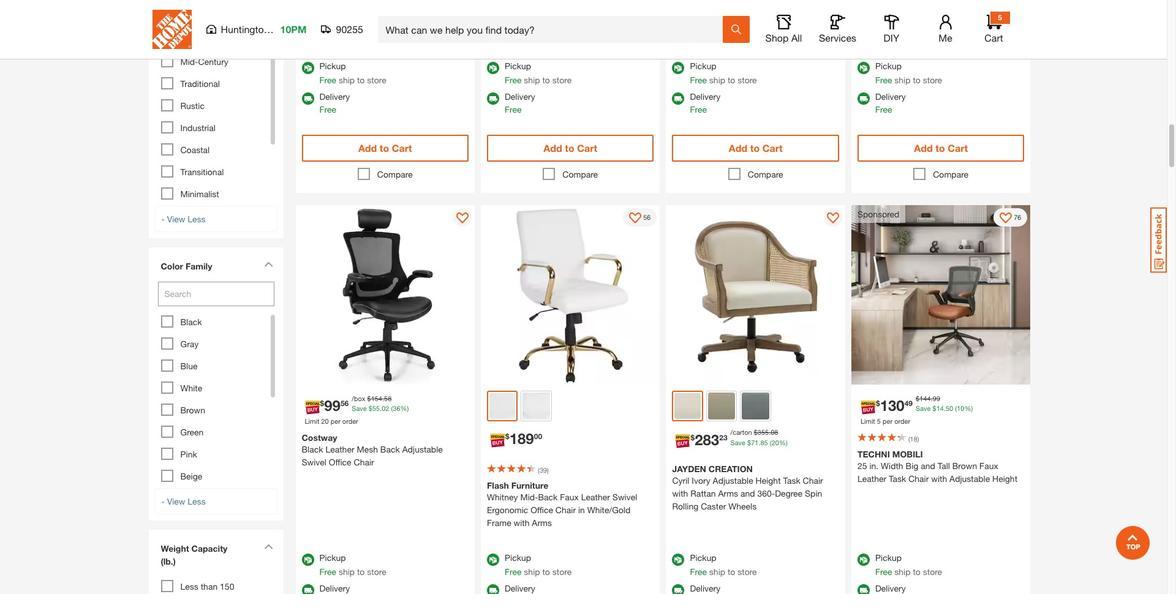 Task type: locate. For each thing, give the bounding box(es) containing it.
1 delivery free from the left
[[320, 92, 350, 115]]

) up mobili at the bottom of the page
[[918, 435, 920, 443]]

$ up costway
[[320, 399, 324, 408]]

- view less down minimalist link
[[162, 214, 206, 224]]

0 horizontal spatial adjustable
[[402, 444, 443, 455]]

1 compare from the left
[[377, 169, 413, 180]]

weight capacity (lb.) link
[[155, 536, 277, 577]]

0 horizontal spatial leather
[[326, 444, 355, 455]]

) up furniture
[[547, 467, 549, 475]]

) for ( 39 )
[[547, 467, 549, 475]]

save for /box $ 154 . 58 save $ 55 . 02 ( 36 %) limit 20 per order
[[352, 405, 367, 413]]

height inside jayden creation cyril ivory adjustable height task chair with rattan arms and 360-degree spin rolling caster wheels
[[756, 476, 781, 486]]

delivery free
[[320, 92, 350, 115], [505, 92, 536, 115], [690, 92, 721, 115], [876, 92, 906, 115]]

with down ergonomic
[[514, 518, 530, 529]]

caret icon image inside weight capacity (lb.) link
[[264, 544, 273, 550]]

25 in. width big and tall brown faux leather task chair with adjustable height image
[[852, 206, 1031, 385]]

task down magic
[[302, 19, 319, 29]]

brown up 90255 button
[[328, 6, 353, 16]]

creation inside jayden creation cyril ivory adjustable height task chair with rattan arms and 360-degree spin rolling caster wheels
[[709, 464, 753, 475]]

2 jayden from the top
[[673, 464, 707, 475]]

cyril
[[673, 476, 690, 486]]

0 vertical spatial black
[[181, 317, 202, 327]]

( inside /carton $ 355 . 08 save $ 71 . 85 ( 20 %)
[[770, 439, 772, 447]]

and inside techni mobili 25 in. width big and tall brown faux leather task chair with adjustable height
[[921, 461, 936, 471]]

( right 50
[[956, 405, 957, 413]]

1 horizontal spatial and
[[741, 489, 755, 499]]

creation up contemporary
[[709, 2, 753, 12]]

chair down mesh
[[354, 457, 374, 468]]

office inside flash furniture whitney mid-back faux leather swivel ergonomic office chair in white/gold frame with arms
[[531, 505, 553, 516]]

with down cyril
[[673, 489, 689, 499]]

1 horizontal spatial leather
[[582, 492, 610, 503]]

compare for 1st add to cart button
[[377, 169, 413, 180]]

1 vertical spatial office
[[329, 457, 352, 468]]

2 horizontal spatial leather
[[858, 474, 887, 484]]

0 vertical spatial 5
[[999, 13, 1003, 22]]

blue
[[181, 361, 198, 371]]

5 inside $ 144 . 99 save $ 14 . 50 ( 10 %) limit 5 per order
[[878, 418, 881, 426]]

4 add to cart from the left
[[915, 142, 968, 154]]

2 vertical spatial brown
[[953, 461, 978, 471]]

0 horizontal spatial per
[[331, 418, 341, 426]]

add to cart
[[358, 142, 412, 154], [544, 142, 598, 154], [729, 142, 783, 154], [915, 142, 968, 154]]

swivel down costway
[[302, 457, 327, 468]]

available for pickup image
[[302, 62, 314, 74], [673, 62, 685, 74], [302, 554, 314, 567], [673, 554, 685, 567]]

1 horizontal spatial office
[[436, 6, 458, 16]]

per down 130
[[883, 418, 893, 426]]

1 vertical spatial brown
[[181, 405, 205, 415]]

36
[[393, 405, 401, 413]]

leather
[[326, 444, 355, 455], [858, 474, 887, 484], [582, 492, 610, 503]]

caret icon image right capacity
[[264, 544, 273, 550]]

1 creation from the top
[[709, 2, 753, 12]]

0 vertical spatial -
[[162, 214, 165, 224]]

$ down 154 on the bottom left of page
[[369, 405, 373, 413]]

available shipping image
[[673, 93, 685, 105], [302, 585, 314, 595], [487, 585, 500, 595], [673, 585, 685, 595]]

- view less link down beige
[[155, 488, 277, 515]]

rattan inside jayden creation cyril ivory adjustable height task chair with rattan arms and 360-degree spin rolling caster wheels
[[691, 489, 716, 499]]

black down costway
[[302, 444, 323, 455]]

rattan for contemporary
[[714, 26, 739, 36]]

cyril ivory adjustable height task chair with rattan arms and 360-degree spin rolling caster wheels image
[[667, 206, 846, 385]]

0 vertical spatial brown
[[328, 6, 353, 16]]

swivel up all
[[789, 13, 814, 24]]

0 horizontal spatial 56
[[341, 399, 349, 408]]

caret icon image inside color family link
[[264, 261, 273, 267]]

jayden
[[673, 2, 707, 12], [673, 464, 707, 475]]

20 down 08
[[772, 439, 780, 447]]

1 order from the left
[[343, 418, 358, 426]]

save inside /carton $ 355 . 08 save $ 71 . 85 ( 20 %)
[[731, 439, 746, 447]]

delivery free for 1st add to cart button
[[320, 92, 350, 115]]

0 vertical spatial faux
[[980, 461, 999, 471]]

available for pickup image
[[487, 62, 500, 74], [858, 62, 870, 74], [487, 554, 500, 567], [858, 554, 870, 567]]

0 horizontal spatial limit
[[305, 418, 320, 426]]

with down tall at the right bottom
[[932, 474, 948, 484]]

order
[[343, 418, 358, 426], [895, 418, 911, 426]]

caster
[[701, 502, 727, 512]]

rattan down ivory
[[691, 489, 716, 499]]

jayden inside jayden creation cyril ivory adjustable height task chair with rattan arms and 360-degree spin rolling caster wheels
[[673, 464, 707, 475]]

brown link
[[181, 405, 205, 415]]

task up services
[[816, 13, 834, 24]]

available shipping image for cyril ivory adjustable height task chair with rattan arms and 360-degree spin rolling caster wheels image
[[673, 585, 685, 595]]

1 add to cart from the left
[[358, 142, 412, 154]]

pink link
[[181, 449, 197, 459]]

me button
[[926, 15, 966, 44]]

1 vertical spatial jayden
[[673, 464, 707, 475]]

1 horizontal spatial per
[[883, 418, 893, 426]]

4 delivery free from the left
[[876, 92, 906, 115]]

-
[[162, 214, 165, 224], [162, 496, 165, 507]]

56 inside dropdown button
[[644, 213, 651, 221]]

1 vertical spatial -
[[162, 496, 165, 507]]

task down "width"
[[889, 474, 907, 484]]

0 vertical spatial back
[[741, 26, 761, 36]]

save for /carton $ 355 . 08 save $ 71 . 85 ( 20 %)
[[731, 439, 746, 447]]

2 per from the left
[[883, 418, 893, 426]]

compare for 1st add to cart button from right
[[934, 169, 969, 180]]

2 horizontal spatial adjustable
[[950, 474, 991, 484]]

1 horizontal spatial save
[[731, 439, 746, 447]]

( 18 )
[[909, 435, 920, 443]]

traditional link
[[181, 78, 220, 89]]

2 vertical spatial leather
[[582, 492, 610, 503]]

with for magic brown suede fabric swivel office task chair with arms and lumbar support
[[344, 19, 360, 29]]

white link
[[181, 383, 202, 393]]

order down the $ 130 49
[[895, 418, 911, 426]]

1 caret icon image from the top
[[264, 261, 273, 267]]

free
[[320, 75, 336, 85], [505, 75, 522, 85], [690, 75, 707, 85], [876, 75, 893, 85], [320, 104, 336, 115], [505, 104, 522, 115], [690, 104, 707, 115], [876, 104, 893, 115], [320, 567, 336, 578], [505, 567, 522, 578], [690, 567, 707, 578], [876, 567, 893, 578]]

1 vertical spatial black
[[302, 444, 323, 455]]

services
[[819, 32, 857, 44]]

order down $ 99 56
[[343, 418, 358, 426]]

jayden creation cyril ivory adjustable height task chair with rattan arms and 360-degree spin rolling caster wheels
[[673, 464, 824, 512]]

$ inside $ 99 56
[[320, 399, 324, 408]]

2 - view less from the top
[[162, 496, 206, 507]]

ivory image
[[675, 393, 701, 420]]

23
[[720, 433, 728, 442]]

1 horizontal spatial 99
[[933, 395, 941, 403]]

arms down suede in the left of the page
[[363, 19, 383, 29]]

$ left 23
[[691, 433, 695, 442]]

chair
[[322, 19, 342, 29], [673, 26, 693, 36], [354, 457, 374, 468], [909, 474, 929, 484], [803, 476, 824, 486], [556, 505, 576, 516]]

chair inside jayden creation cyril ivory adjustable height task chair with rattan arms and 360-degree spin rolling caster wheels
[[803, 476, 824, 486]]

1 horizontal spatial black
[[302, 444, 323, 455]]

with inside techni mobili 25 in. width big and tall brown faux leather task chair with adjustable height
[[932, 474, 948, 484]]

( right 02
[[391, 405, 393, 413]]

0 horizontal spatial faux
[[560, 492, 579, 503]]

- up weight
[[162, 496, 165, 507]]

less
[[188, 214, 206, 224], [188, 496, 206, 507], [181, 581, 198, 592]]

task for magic brown suede fabric swivel office task chair with arms and lumbar support
[[302, 19, 319, 29]]

adjustable down tall at the right bottom
[[950, 474, 991, 484]]

delivery
[[320, 92, 350, 102], [505, 92, 536, 102], [690, 92, 721, 102], [876, 92, 906, 102], [320, 584, 350, 594], [505, 584, 536, 594], [690, 584, 721, 594], [876, 584, 906, 594]]

task
[[816, 13, 834, 24], [302, 19, 319, 29], [889, 474, 907, 484], [784, 476, 801, 486]]

beige link
[[181, 471, 202, 481]]

save
[[352, 405, 367, 413], [916, 405, 931, 413], [731, 439, 746, 447]]

1 horizontal spatial back
[[538, 492, 558, 503]]

$ left 50
[[933, 405, 937, 413]]

2 - from the top
[[162, 496, 165, 507]]

%) right 85
[[780, 439, 788, 447]]

available for pickup image for available shipping image corresponding to cyril ivory adjustable height task chair with rattan arms and 360-degree spin rolling caster wheels image
[[673, 554, 685, 567]]

1 horizontal spatial display image
[[827, 213, 840, 225]]

) for ( 18 )
[[918, 435, 920, 443]]

available shipping image for whitney mid-back faux leather swivel ergonomic office chair in white/gold frame with arms image
[[487, 585, 500, 595]]

pickup free ship to store for available shipping image for whitney mid-back faux leather swivel ergonomic office chair in white/gold frame with arms image
[[505, 553, 572, 578]]

swivel inside magic brown suede fabric swivel office task chair with arms and lumbar support
[[408, 6, 433, 16]]

leather up white/gold
[[582, 492, 610, 503]]

1 per from the left
[[331, 418, 341, 426]]

big
[[906, 461, 919, 471]]

and down fabric
[[385, 19, 399, 29]]

linen image
[[709, 393, 736, 420]]

adjustable inside techni mobili 25 in. width big and tall brown faux leather task chair with adjustable height
[[950, 474, 991, 484]]

black link
[[181, 317, 202, 327]]

0 vertical spatial leather
[[326, 444, 355, 455]]

1 vertical spatial - view less
[[162, 496, 206, 507]]

blue image
[[743, 393, 770, 420]]

76
[[1015, 213, 1022, 221]]

2 horizontal spatial and
[[921, 461, 936, 471]]

save inside /box $ 154 . 58 save $ 55 . 02 ( 36 %) limit 20 per order
[[352, 405, 367, 413]]

available shipping image for 1st add to cart button from right
[[858, 93, 870, 105]]

cart for 1st add to cart button
[[392, 142, 412, 154]]

flash furniture whitney mid-back faux leather swivel ergonomic office chair in white/gold frame with arms
[[487, 481, 638, 529]]

2 horizontal spatial arms
[[719, 489, 739, 499]]

2 order from the left
[[895, 418, 911, 426]]

0 vertical spatial 56
[[644, 213, 651, 221]]

1 vertical spatial and
[[921, 461, 936, 471]]

leather down in.
[[858, 474, 887, 484]]

mid- down furniture
[[521, 492, 538, 503]]

brown right tall at the right bottom
[[953, 461, 978, 471]]

limit
[[305, 418, 320, 426], [861, 418, 876, 426]]

3 add to cart from the left
[[729, 142, 783, 154]]

/carton $ 355 . 08 save $ 71 . 85 ( 20 %)
[[731, 429, 788, 447]]

$ left 00
[[506, 432, 510, 442]]

2 limit from the left
[[861, 418, 876, 426]]

2 horizontal spatial display image
[[1000, 213, 1013, 225]]

0 horizontal spatial height
[[756, 476, 781, 486]]

1 horizontal spatial mid-
[[521, 492, 538, 503]]

office down costway
[[329, 457, 352, 468]]

display image for 56
[[630, 213, 642, 225]]

2 caret icon image from the top
[[264, 544, 273, 550]]

mid-century
[[181, 56, 229, 67]]

2 vertical spatial office
[[531, 505, 553, 516]]

- view less link down minimalist link
[[155, 206, 277, 232]]

99 left /box
[[324, 397, 341, 415]]

per down $ 99 56
[[331, 418, 341, 426]]

caret icon image up search text field
[[264, 261, 273, 267]]

( right 85
[[770, 439, 772, 447]]

pickup free ship to store for black leather mesh back adjustable swivel office chair "image" available shipping image
[[320, 553, 387, 578]]

minimalist
[[181, 188, 219, 199]]

save down 144
[[916, 405, 931, 413]]

0 horizontal spatial black
[[181, 317, 202, 327]]

add to cart button
[[302, 135, 469, 162], [487, 135, 654, 162], [673, 135, 840, 162], [858, 135, 1025, 162]]

2 add to cart button from the left
[[487, 135, 654, 162]]

caret icon image for family
[[264, 261, 273, 267]]

per
[[331, 418, 341, 426], [883, 418, 893, 426]]

adjustable right mesh
[[402, 444, 443, 455]]

view down minimalist link
[[167, 214, 185, 224]]

1 display image from the left
[[630, 213, 642, 225]]

with inside jayden creation crisolina contemporary linen swivel task chair with rattan back
[[695, 26, 711, 36]]

00
[[534, 432, 542, 442]]

back down contemporary
[[741, 26, 761, 36]]

faux up in
[[560, 492, 579, 503]]

available for pickup image for black leather mesh back adjustable swivel office chair "image" available shipping image
[[302, 554, 314, 567]]

0 vertical spatial rattan
[[714, 26, 739, 36]]

0 vertical spatial jayden
[[673, 2, 707, 12]]

99 up 14
[[933, 395, 941, 403]]

less than 150
[[181, 581, 234, 592]]

blue link
[[181, 361, 198, 371]]

per inside /box $ 154 . 58 save $ 55 . 02 ( 36 %) limit 20 per order
[[331, 418, 341, 426]]

shop
[[766, 32, 789, 44]]

green
[[181, 427, 204, 437]]

mid- down modern link
[[181, 56, 198, 67]]

1 horizontal spatial 56
[[644, 213, 651, 221]]

limit inside /box $ 154 . 58 save $ 55 . 02 ( 36 %) limit 20 per order
[[305, 418, 320, 426]]

1 horizontal spatial height
[[993, 474, 1018, 484]]

compare for third add to cart button from right
[[563, 169, 598, 180]]

2 add to cart from the left
[[544, 142, 598, 154]]

1 vertical spatial creation
[[709, 464, 753, 475]]

jayden inside jayden creation crisolina contemporary linen swivel task chair with rattan back
[[673, 2, 707, 12]]

with inside flash furniture whitney mid-back faux leather swivel ergonomic office chair in white/gold frame with arms
[[514, 518, 530, 529]]

jayden up crisolina
[[673, 2, 707, 12]]

%) right 50
[[965, 405, 973, 413]]

leather inside techni mobili 25 in. width big and tall brown faux leather task chair with adjustable height
[[858, 474, 887, 484]]

$ right 49
[[916, 395, 920, 403]]

1 vertical spatial mid-
[[521, 492, 538, 503]]

century
[[198, 56, 229, 67]]

0 horizontal spatial back
[[381, 444, 400, 455]]

1 vertical spatial - view less link
[[155, 488, 277, 515]]

5 right 'me' button
[[999, 13, 1003, 22]]

less for first the - view less link from the bottom
[[188, 496, 206, 507]]

- view less down beige
[[162, 496, 206, 507]]

1 view from the top
[[167, 214, 185, 224]]

limit up the techni
[[861, 418, 876, 426]]

task inside jayden creation cyril ivory adjustable height task chair with rattan arms and 360-degree spin rolling caster wheels
[[784, 476, 801, 486]]

and up wheels
[[741, 489, 755, 499]]

leather down costway
[[326, 444, 355, 455]]

mid- inside flash furniture whitney mid-back faux leather swivel ergonomic office chair in white/gold frame with arms
[[521, 492, 538, 503]]

0 horizontal spatial office
[[329, 457, 352, 468]]

task inside jayden creation crisolina contemporary linen swivel task chair with rattan back
[[816, 13, 834, 24]]

adjustable up wheels
[[713, 476, 754, 486]]

2 horizontal spatial office
[[531, 505, 553, 516]]

available shipping image
[[302, 93, 314, 105], [487, 93, 500, 105], [858, 93, 870, 105], [858, 585, 870, 595]]

display image inside 76 dropdown button
[[1000, 213, 1013, 225]]

crisolina
[[673, 13, 706, 24]]

$
[[367, 395, 371, 403], [916, 395, 920, 403], [320, 399, 324, 408], [876, 399, 881, 408], [369, 405, 373, 413], [933, 405, 937, 413], [754, 429, 758, 437], [506, 432, 510, 442], [691, 433, 695, 442], [748, 439, 752, 447]]

1 horizontal spatial brown
[[328, 6, 353, 16]]

0 horizontal spatial and
[[385, 19, 399, 29]]

rolling
[[673, 502, 699, 512]]

56 button
[[624, 209, 657, 227]]

limit inside $ 144 . 99 save $ 14 . 50 ( 10 %) limit 5 per order
[[861, 418, 876, 426]]

delivery free for third add to cart button from right
[[505, 92, 536, 115]]

189
[[510, 431, 534, 448]]

1 vertical spatial back
[[381, 444, 400, 455]]

pickup free ship to store
[[320, 61, 387, 85], [505, 61, 572, 85], [690, 61, 757, 85], [876, 61, 943, 85], [320, 553, 387, 578], [505, 553, 572, 578], [690, 553, 757, 578], [876, 553, 943, 578]]

back right mesh
[[381, 444, 400, 455]]

techni mobili 25 in. width big and tall brown faux leather task chair with adjustable height
[[858, 449, 1018, 484]]

ergonomic
[[487, 505, 529, 516]]

1 horizontal spatial arms
[[532, 518, 552, 529]]

- up color
[[162, 214, 165, 224]]

chair down the big
[[909, 474, 929, 484]]

0 vertical spatial office
[[436, 6, 458, 16]]

0 horizontal spatial order
[[343, 418, 358, 426]]

rattan down contemporary
[[714, 26, 739, 36]]

office up the support at the left of page
[[436, 6, 458, 16]]

save inside $ 144 . 99 save $ 14 . 50 ( 10 %) limit 5 per order
[[916, 405, 931, 413]]

limit up costway
[[305, 418, 320, 426]]

0 vertical spatial arms
[[363, 19, 383, 29]]

1 vertical spatial leather
[[858, 474, 887, 484]]

and inside magic brown suede fabric swivel office task chair with arms and lumbar support
[[385, 19, 399, 29]]

0 vertical spatial and
[[385, 19, 399, 29]]

back down furniture
[[538, 492, 558, 503]]

magic brown suede fabric swivel office task chair with arms and lumbar support link
[[302, 5, 469, 30]]

0 vertical spatial view
[[167, 214, 185, 224]]

add for 1st add to cart button
[[358, 142, 377, 154]]

1 - view less link from the top
[[155, 206, 277, 232]]

%) right 02
[[401, 405, 409, 413]]

4 compare from the left
[[934, 169, 969, 180]]

1 vertical spatial 5
[[878, 418, 881, 426]]

0 vertical spatial 20
[[321, 418, 329, 426]]

25
[[858, 461, 868, 471]]

$ down /carton
[[748, 439, 752, 447]]

0 vertical spatial - view less
[[162, 214, 206, 224]]

rattan inside jayden creation crisolina contemporary linen swivel task chair with rattan back
[[714, 26, 739, 36]]

1 horizontal spatial )
[[918, 435, 920, 443]]

%) inside $ 144 . 99 save $ 14 . 50 ( 10 %) limit 5 per order
[[965, 405, 973, 413]]

black up gray
[[181, 317, 202, 327]]

swivel
[[408, 6, 433, 16], [789, 13, 814, 24], [302, 457, 327, 468], [613, 492, 638, 503]]

( inside /box $ 154 . 58 save $ 55 . 02 ( 36 %) limit 20 per order
[[391, 405, 393, 413]]

0 horizontal spatial )
[[547, 467, 549, 475]]

with inside magic brown suede fabric swivel office task chair with arms and lumbar support
[[344, 19, 360, 29]]

less down beige
[[188, 496, 206, 507]]

1 horizontal spatial order
[[895, 418, 911, 426]]

transitional
[[181, 166, 224, 177]]

minimalist link
[[181, 188, 219, 199]]

1 vertical spatial 20
[[772, 439, 780, 447]]

3 display image from the left
[[1000, 213, 1013, 225]]

0 vertical spatial less
[[188, 214, 206, 224]]

2 compare from the left
[[563, 169, 598, 180]]

$ left 49
[[876, 399, 881, 408]]

display image
[[457, 213, 469, 225]]

20 up costway
[[321, 418, 329, 426]]

0 vertical spatial creation
[[709, 2, 753, 12]]

1 vertical spatial faux
[[560, 492, 579, 503]]

back inside flash furniture whitney mid-back faux leather swivel ergonomic office chair in white/gold frame with arms
[[538, 492, 558, 503]]

1 limit from the left
[[305, 418, 320, 426]]

display image
[[630, 213, 642, 225], [827, 213, 840, 225], [1000, 213, 1013, 225]]

task up the degree
[[784, 476, 801, 486]]

2 horizontal spatial save
[[916, 405, 931, 413]]

%) inside /carton $ 355 . 08 save $ 71 . 85 ( 20 %)
[[780, 439, 788, 447]]

1 vertical spatial 56
[[341, 399, 349, 408]]

view for first the - view less link from the bottom
[[167, 496, 185, 507]]

0 horizontal spatial %)
[[401, 405, 409, 413]]

coastal
[[181, 144, 210, 155]]

creation up ivory
[[709, 464, 753, 475]]

arms up wheels
[[719, 489, 739, 499]]

less left than
[[181, 581, 198, 592]]

1 vertical spatial caret icon image
[[264, 544, 273, 550]]

office inside costway black leather mesh back adjustable swivel office chair
[[329, 457, 352, 468]]

5 down 130
[[878, 418, 881, 426]]

black leather mesh back adjustable swivel office chair image
[[296, 206, 475, 385]]

arms inside flash furniture whitney mid-back faux leather swivel ergonomic office chair in white/gold frame with arms
[[532, 518, 552, 529]]

in
[[579, 505, 585, 516]]

1 horizontal spatial %)
[[780, 439, 788, 447]]

0 horizontal spatial mid-
[[181, 56, 198, 67]]

( up mobili at the bottom of the page
[[909, 435, 911, 443]]

2 horizontal spatial back
[[741, 26, 761, 36]]

- view less for first the - view less link from the top
[[162, 214, 206, 224]]

jayden up cyril
[[673, 464, 707, 475]]

1 jayden from the top
[[673, 2, 707, 12]]

task inside magic brown suede fabric swivel office task chair with arms and lumbar support
[[302, 19, 319, 29]]

1 vertical spatial arms
[[719, 489, 739, 499]]

0 horizontal spatial save
[[352, 405, 367, 413]]

360-
[[758, 489, 776, 499]]

faux inside techni mobili 25 in. width big and tall brown faux leather task chair with adjustable height
[[980, 461, 999, 471]]

faux
[[980, 461, 999, 471], [560, 492, 579, 503]]

3 add from the left
[[729, 142, 748, 154]]

faux right tall at the right bottom
[[980, 461, 999, 471]]

2 vertical spatial back
[[538, 492, 558, 503]]

1 - view less from the top
[[162, 214, 206, 224]]

20
[[321, 418, 329, 426], [772, 439, 780, 447]]

arms down furniture
[[532, 518, 552, 529]]

arms inside magic brown suede fabric swivel office task chair with arms and lumbar support
[[363, 19, 383, 29]]

view down beige
[[167, 496, 185, 507]]

beige
[[181, 471, 202, 481]]

chair down crisolina
[[673, 26, 693, 36]]

save down /carton
[[731, 439, 746, 447]]

swivel inside costway black leather mesh back adjustable swivel office chair
[[302, 457, 327, 468]]

$ inside the $ 130 49
[[876, 399, 881, 408]]

with down suede in the left of the page
[[344, 19, 360, 29]]

chair left in
[[556, 505, 576, 516]]

2 add from the left
[[544, 142, 563, 154]]

$ inside $ 283 23
[[691, 433, 695, 442]]

( 39 )
[[538, 467, 549, 475]]

costway black leather mesh back adjustable swivel office chair
[[302, 433, 443, 468]]

arms
[[363, 19, 383, 29], [719, 489, 739, 499], [532, 518, 552, 529]]

2 horizontal spatial brown
[[953, 461, 978, 471]]

color family
[[161, 261, 212, 271]]

2 display image from the left
[[827, 213, 840, 225]]

0 horizontal spatial display image
[[630, 213, 642, 225]]

1 vertical spatial less
[[188, 496, 206, 507]]

swivel up lumbar
[[408, 6, 433, 16]]

with down crisolina
[[695, 26, 711, 36]]

2 delivery free from the left
[[505, 92, 536, 115]]

swivel up white/gold
[[613, 492, 638, 503]]

chair down magic
[[322, 19, 342, 29]]

less down minimalist link
[[188, 214, 206, 224]]

magic brown suede fabric swivel office task chair with arms and lumbar support
[[302, 6, 465, 29]]

office down furniture
[[531, 505, 553, 516]]

%) inside /box $ 154 . 58 save $ 55 . 02 ( 36 %) limit 20 per order
[[401, 405, 409, 413]]

%)
[[401, 405, 409, 413], [965, 405, 973, 413], [780, 439, 788, 447]]

1 add from the left
[[358, 142, 377, 154]]

1 vertical spatial )
[[547, 467, 549, 475]]

(
[[391, 405, 393, 413], [956, 405, 957, 413], [909, 435, 911, 443], [770, 439, 772, 447], [538, 467, 540, 475]]

back inside costway black leather mesh back adjustable swivel office chair
[[381, 444, 400, 455]]

0 horizontal spatial 20
[[321, 418, 329, 426]]

caret icon image
[[264, 261, 273, 267], [264, 544, 273, 550]]

save down /box
[[352, 405, 367, 413]]

1 vertical spatial view
[[167, 496, 185, 507]]

creation inside jayden creation crisolina contemporary linen swivel task chair with rattan back
[[709, 2, 753, 12]]

0 vertical spatial - view less link
[[155, 206, 277, 232]]

0 vertical spatial caret icon image
[[264, 261, 273, 267]]

back for costway black leather mesh back adjustable swivel office chair
[[381, 444, 400, 455]]

to
[[357, 75, 365, 85], [543, 75, 550, 85], [728, 75, 736, 85], [914, 75, 921, 85], [380, 142, 389, 154], [565, 142, 575, 154], [751, 142, 760, 154], [936, 142, 946, 154], [357, 567, 365, 578], [543, 567, 550, 578], [728, 567, 736, 578], [914, 567, 921, 578]]

3 compare from the left
[[748, 169, 784, 180]]

2 view from the top
[[167, 496, 185, 507]]

delivery free for 2nd add to cart button from the right
[[690, 92, 721, 115]]

3 delivery free from the left
[[690, 92, 721, 115]]

( up furniture
[[538, 467, 540, 475]]

2 horizontal spatial %)
[[965, 405, 973, 413]]

2 creation from the top
[[709, 464, 753, 475]]

1 - from the top
[[162, 214, 165, 224]]

brown up green
[[181, 405, 205, 415]]

display image inside 56 dropdown button
[[630, 213, 642, 225]]

283
[[695, 431, 720, 449]]

1 horizontal spatial faux
[[980, 461, 999, 471]]

me
[[939, 32, 953, 44]]

0 vertical spatial )
[[918, 435, 920, 443]]

1 add to cart button from the left
[[302, 135, 469, 162]]

swivel inside jayden creation crisolina contemporary linen swivel task chair with rattan back
[[789, 13, 814, 24]]

with inside jayden creation cyril ivory adjustable height task chair with rattan arms and 360-degree spin rolling caster wheels
[[673, 489, 689, 499]]

spin
[[805, 489, 823, 499]]

1 horizontal spatial 20
[[772, 439, 780, 447]]

chair up spin
[[803, 476, 824, 486]]

1 horizontal spatial adjustable
[[713, 476, 754, 486]]

cart for 2nd add to cart button from the right
[[763, 142, 783, 154]]

rustic
[[181, 100, 205, 111]]

1 vertical spatial rattan
[[691, 489, 716, 499]]

pickup
[[320, 61, 346, 71], [505, 61, 531, 71], [690, 61, 717, 71], [876, 61, 902, 71], [320, 553, 346, 564], [505, 553, 531, 564], [690, 553, 717, 564], [876, 553, 902, 564]]

1 horizontal spatial limit
[[861, 418, 876, 426]]

and left tall at the right bottom
[[921, 461, 936, 471]]

4 add from the left
[[915, 142, 933, 154]]



Task type: describe. For each thing, give the bounding box(es) containing it.
available for pickup image for 1st add to cart button available shipping icon
[[302, 62, 314, 74]]

%) for /carton $ 355 . 08 save $ 71 . 85 ( 20 %)
[[780, 439, 788, 447]]

modern link
[[181, 34, 210, 44]]

with for jayden creation cyril ivory adjustable height task chair with rattan arms and 360-degree spin rolling caster wheels
[[673, 489, 689, 499]]

lumbar
[[402, 19, 431, 29]]

chair inside jayden creation crisolina contemporary linen swivel task chair with rattan back
[[673, 26, 693, 36]]

brown inside magic brown suede fabric swivel office task chair with arms and lumbar support
[[328, 6, 353, 16]]

$ inside $ 189 00
[[506, 432, 510, 442]]

0 vertical spatial mid-
[[181, 56, 198, 67]]

adjustable inside jayden creation cyril ivory adjustable height task chair with rattan arms and 360-degree spin rolling caster wheels
[[713, 476, 754, 486]]

add for 2nd add to cart button from the right
[[729, 142, 748, 154]]

jayden for cyril
[[673, 464, 707, 475]]

mesh
[[357, 444, 378, 455]]

available shipping image for third add to cart button from right
[[487, 93, 500, 105]]

diy button
[[873, 15, 912, 44]]

adjustable inside costway black leather mesh back adjustable swivel office chair
[[402, 444, 443, 455]]

task inside techni mobili 25 in. width big and tall brown faux leather task chair with adjustable height
[[889, 474, 907, 484]]

color family link
[[155, 253, 277, 282]]

20 inside /carton $ 355 . 08 save $ 71 . 85 ( 20 %)
[[772, 439, 780, 447]]

view for first the - view less link from the top
[[167, 214, 185, 224]]

green link
[[181, 427, 204, 437]]

cart for third add to cart button from right
[[577, 142, 598, 154]]

leather inside costway black leather mesh back adjustable swivel office chair
[[326, 444, 355, 455]]

154
[[371, 395, 382, 403]]

$ 130 49
[[876, 397, 913, 415]]

industrial link
[[181, 122, 216, 133]]

huntington
[[221, 23, 269, 35]]

/box $ 154 . 58 save $ 55 . 02 ( 36 %) limit 20 per order
[[305, 395, 409, 426]]

130
[[881, 397, 905, 415]]

color
[[161, 261, 183, 271]]

faux inside flash furniture whitney mid-back faux leather swivel ergonomic office chair in white/gold frame with arms
[[560, 492, 579, 503]]

0 horizontal spatial brown
[[181, 405, 205, 415]]

transitional link
[[181, 166, 224, 177]]

58
[[384, 395, 392, 403]]

than
[[201, 581, 218, 592]]

55
[[373, 405, 380, 413]]

gray
[[181, 339, 199, 349]]

feedback link image
[[1151, 207, 1168, 273]]

suede
[[355, 6, 380, 16]]

76 button
[[994, 209, 1028, 227]]

10
[[957, 405, 965, 413]]

2 - view less link from the top
[[155, 488, 277, 515]]

whitney mid-back faux leather swivel ergonomic office chair in white/gold frame with arms image
[[481, 206, 660, 385]]

with for jayden creation crisolina contemporary linen swivel task chair with rattan back
[[695, 26, 711, 36]]

jayden for crisolina
[[673, 2, 707, 12]]

10pm
[[280, 23, 307, 35]]

creation for back
[[709, 2, 753, 12]]

back inside jayden creation crisolina contemporary linen swivel task chair with rattan back
[[741, 26, 761, 36]]

traditional
[[181, 78, 220, 89]]

56 inside $ 99 56
[[341, 399, 349, 408]]

08
[[771, 429, 779, 437]]

sponsored
[[858, 209, 900, 220]]

all
[[792, 32, 803, 44]]

wheels
[[729, 502, 757, 512]]

- view less for first the - view less link from the bottom
[[162, 496, 206, 507]]

weight
[[161, 543, 189, 554]]

pink
[[181, 449, 197, 459]]

white/gold frame image
[[490, 393, 516, 420]]

magic
[[302, 6, 325, 16]]

whitney
[[487, 492, 518, 503]]

black inside costway black leather mesh back adjustable swivel office chair
[[302, 444, 323, 455]]

$ right /box
[[367, 395, 371, 403]]

- for first the - view less link from the bottom
[[162, 496, 165, 507]]

49
[[905, 399, 913, 408]]

(lb.)
[[161, 556, 176, 567]]

industrial
[[181, 122, 216, 133]]

fabric
[[382, 6, 406, 16]]

mobili
[[893, 449, 924, 460]]

0 horizontal spatial 99
[[324, 397, 341, 415]]

back for flash furniture whitney mid-back faux leather swivel ergonomic office chair in white/gold frame with arms
[[538, 492, 558, 503]]

capacity
[[192, 543, 228, 554]]

gray link
[[181, 339, 199, 349]]

compare for 2nd add to cart button from the right
[[748, 169, 784, 180]]

chair inside flash furniture whitney mid-back faux leather swivel ergonomic office chair in white/gold frame with arms
[[556, 505, 576, 516]]

Search text field
[[158, 282, 274, 306]]

available shipping image for black leather mesh back adjustable swivel office chair "image"
[[302, 585, 314, 595]]

style link
[[155, 2, 277, 30]]

frame
[[487, 518, 512, 529]]

less for first the - view less link from the top
[[188, 214, 206, 224]]

ivory
[[692, 476, 711, 486]]

add for 1st add to cart button from right
[[915, 142, 933, 154]]

cart 5
[[985, 13, 1004, 44]]

arms inside jayden creation cyril ivory adjustable height task chair with rattan arms and 360-degree spin rolling caster wheels
[[719, 489, 739, 499]]

caret icon image for capacity
[[264, 544, 273, 550]]

shop all button
[[765, 15, 804, 44]]

order inside /box $ 154 . 58 save $ 55 . 02 ( 36 %) limit 20 per order
[[343, 418, 358, 426]]

rattan for ivory
[[691, 489, 716, 499]]

the home depot logo image
[[152, 10, 192, 49]]

/box
[[352, 395, 366, 403]]

available shipping image for 1st add to cart button
[[302, 93, 314, 105]]

display image for 76
[[1000, 213, 1013, 225]]

add to cart for available shipping icon related to third add to cart button from right
[[544, 142, 598, 154]]

available for pickup image for available shipping image for whitney mid-back faux leather swivel ergonomic office chair in white/gold frame with arms image
[[487, 554, 500, 567]]

coastal link
[[181, 144, 210, 155]]

pickup free ship to store for available shipping icon related to third add to cart button from right
[[505, 61, 572, 85]]

/carton
[[731, 429, 752, 437]]

tall
[[938, 461, 951, 471]]

height inside techni mobili 25 in. width big and tall brown faux leather task chair with adjustable height
[[993, 474, 1018, 484]]

rustic link
[[181, 100, 205, 111]]

task for jayden creation cyril ivory adjustable height task chair with rattan arms and 360-degree spin rolling caster wheels
[[784, 476, 801, 486]]

02
[[382, 405, 389, 413]]

85
[[761, 439, 768, 447]]

144
[[920, 395, 931, 403]]

What can we help you find today? search field
[[386, 17, 722, 42]]

$ 189 00
[[506, 431, 542, 448]]

90255
[[336, 23, 363, 35]]

delivery free for 1st add to cart button from right
[[876, 92, 906, 115]]

( inside $ 144 . 99 save $ 14 . 50 ( 10 %) limit 5 per order
[[956, 405, 957, 413]]

leather inside flash furniture whitney mid-back faux leather swivel ergonomic office chair in white/gold frame with arms
[[582, 492, 610, 503]]

style
[[161, 9, 181, 19]]

available for pickup image for 1st add to cart button from right's available shipping icon
[[858, 62, 870, 74]]

available for pickup image for available shipping icon related to third add to cart button from right
[[487, 62, 500, 74]]

20 inside /box $ 154 . 58 save $ 55 . 02 ( 36 %) limit 20 per order
[[321, 418, 329, 426]]

$ up '71'
[[754, 429, 758, 437]]

degree
[[776, 489, 803, 499]]

150
[[220, 581, 234, 592]]

and inside jayden creation cyril ivory adjustable height task chair with rattan arms and 360-degree spin rolling caster wheels
[[741, 489, 755, 499]]

brown inside techni mobili 25 in. width big and tall brown faux leather task chair with adjustable height
[[953, 461, 978, 471]]

chair inside magic brown suede fabric swivel office task chair with arms and lumbar support
[[322, 19, 342, 29]]

- for first the - view less link from the top
[[162, 214, 165, 224]]

pickup free ship to store for available shipping image corresponding to cyril ivory adjustable height task chair with rattan arms and 360-degree spin rolling caster wheels image
[[690, 553, 757, 578]]

add to cart for 1st add to cart button available shipping icon
[[358, 142, 412, 154]]

white/gold
[[588, 505, 631, 516]]

office inside magic brown suede fabric swivel office task chair with arms and lumbar support
[[436, 6, 458, 16]]

weight capacity (lb.)
[[161, 543, 228, 567]]

add to cart for 1st add to cart button from right's available shipping icon
[[915, 142, 968, 154]]

per inside $ 144 . 99 save $ 14 . 50 ( 10 %) limit 5 per order
[[883, 418, 893, 426]]

less than 150 link
[[181, 581, 234, 592]]

chair inside costway black leather mesh back adjustable swivel office chair
[[354, 457, 374, 468]]

pickup free ship to store for 1st add to cart button available shipping icon
[[320, 61, 387, 85]]

$ 144 . 99 save $ 14 . 50 ( 10 %) limit 5 per order
[[861, 395, 973, 426]]

techni
[[858, 449, 891, 460]]

14
[[937, 405, 944, 413]]

creation for arms
[[709, 464, 753, 475]]

cart for 1st add to cart button from right
[[948, 142, 968, 154]]

18
[[911, 435, 918, 443]]

4 add to cart button from the left
[[858, 135, 1025, 162]]

mid-century link
[[181, 56, 229, 67]]

2 vertical spatial less
[[181, 581, 198, 592]]

99 inside $ 144 . 99 save $ 14 . 50 ( 10 %) limit 5 per order
[[933, 395, 941, 403]]

3 add to cart button from the left
[[673, 135, 840, 162]]

add for third add to cart button from right
[[544, 142, 563, 154]]

$ 99 56
[[320, 397, 349, 415]]

white/rose gold frame image
[[523, 393, 550, 420]]

chair inside techni mobili 25 in. width big and tall brown faux leather task chair with adjustable height
[[909, 474, 929, 484]]

39
[[540, 467, 547, 475]]

jayden creation crisolina contemporary linen swivel task chair with rattan back
[[673, 2, 834, 36]]

furniture
[[512, 481, 549, 491]]

order inside $ 144 . 99 save $ 14 . 50 ( 10 %) limit 5 per order
[[895, 418, 911, 426]]

contemporary
[[708, 13, 764, 24]]

5 inside cart 5
[[999, 13, 1003, 22]]

71
[[752, 439, 759, 447]]

%) for /box $ 154 . 58 save $ 55 . 02 ( 36 %) limit 20 per order
[[401, 405, 409, 413]]

task for jayden creation crisolina contemporary linen swivel task chair with rattan back
[[816, 13, 834, 24]]

swivel inside flash furniture whitney mid-back faux leather swivel ergonomic office chair in white/gold frame with arms
[[613, 492, 638, 503]]

pickup free ship to store for 1st add to cart button from right's available shipping icon
[[876, 61, 943, 85]]

355
[[758, 429, 769, 437]]



Task type: vqa. For each thing, say whether or not it's contained in the screenshot.
the right 99
yes



